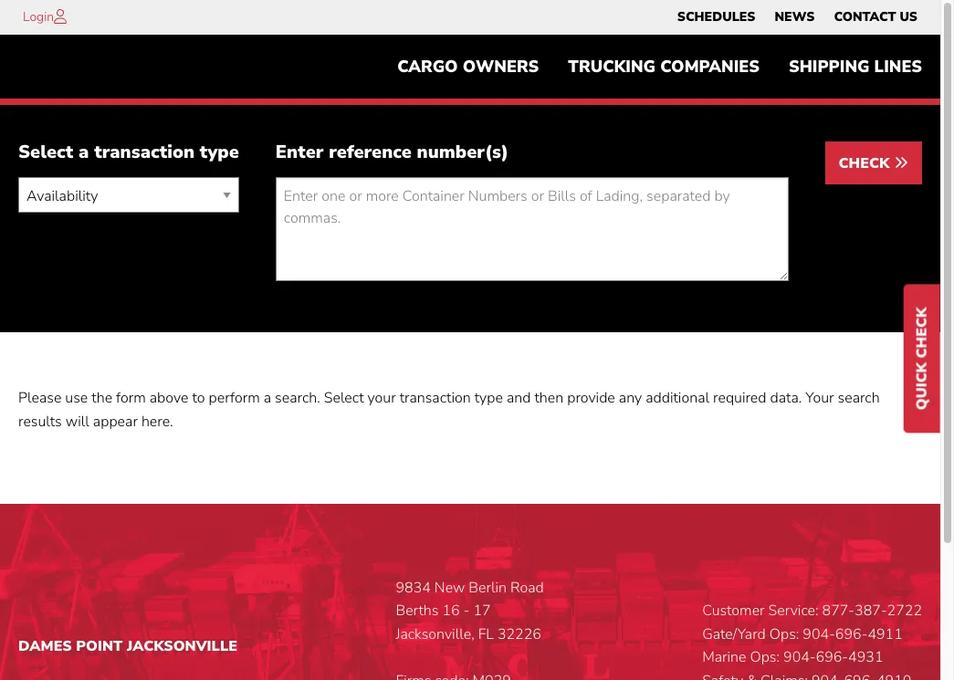 Task type: vqa. For each thing, say whether or not it's contained in the screenshot.
the topmost code:
no



Task type: locate. For each thing, give the bounding box(es) containing it.
1 horizontal spatial transaction
[[400, 389, 471, 409]]

lines
[[875, 56, 923, 78]]

contact
[[835, 8, 897, 26]]

jacksonville,
[[396, 625, 475, 645]]

904- down 877-
[[804, 625, 836, 645]]

marine
[[703, 648, 747, 668]]

0 vertical spatial check
[[839, 154, 895, 174]]

1 horizontal spatial a
[[264, 389, 271, 409]]

0 vertical spatial type
[[200, 140, 239, 165]]

menu bar containing cargo owners
[[383, 48, 938, 85]]

transaction
[[94, 140, 195, 165], [400, 389, 471, 409]]

trucking companies
[[569, 56, 760, 78]]

your
[[368, 389, 396, 409]]

type left enter
[[200, 140, 239, 165]]

select
[[18, 140, 73, 165], [324, 389, 364, 409]]

schedules link
[[678, 5, 756, 30]]

enter reference number(s)
[[276, 140, 509, 165]]

a
[[79, 140, 89, 165], [264, 389, 271, 409]]

menu bar containing schedules
[[668, 5, 928, 30]]

use
[[65, 389, 88, 409]]

0 vertical spatial select
[[18, 140, 73, 165]]

ops: down "service:"
[[770, 625, 800, 645]]

footer
[[0, 504, 941, 681]]

1 vertical spatial type
[[475, 389, 503, 409]]

1 horizontal spatial select
[[324, 389, 364, 409]]

trucking
[[569, 56, 656, 78]]

news
[[775, 8, 815, 26]]

footer containing 9834 new berlin road
[[0, 504, 941, 681]]

road
[[511, 578, 544, 598]]

1 vertical spatial menu bar
[[383, 48, 938, 85]]

please
[[18, 389, 62, 409]]

1 vertical spatial transaction
[[400, 389, 471, 409]]

login
[[23, 8, 54, 26]]

ops:
[[770, 625, 800, 645], [751, 648, 780, 668]]

ops: down the gate/yard
[[751, 648, 780, 668]]

form
[[116, 389, 146, 409]]

select inside "please use the form above to perform a search. select your transaction type and then provide any additional required data. your search results will appear here."
[[324, 389, 364, 409]]

check button
[[826, 142, 923, 185]]

appear
[[93, 412, 138, 432]]

reference
[[329, 140, 412, 165]]

type left and
[[475, 389, 503, 409]]

companies
[[661, 56, 760, 78]]

menu bar up shipping
[[668, 5, 928, 30]]

menu bar down schedules link on the right
[[383, 48, 938, 85]]

1 vertical spatial a
[[264, 389, 271, 409]]

then
[[535, 389, 564, 409]]

type
[[200, 140, 239, 165], [475, 389, 503, 409]]

provide
[[568, 389, 616, 409]]

us
[[900, 8, 918, 26]]

904-
[[804, 625, 836, 645], [784, 648, 817, 668]]

cargo owners
[[398, 56, 539, 78]]

696-
[[836, 625, 868, 645], [817, 648, 849, 668]]

any
[[619, 389, 643, 409]]

16
[[443, 601, 460, 622]]

1 vertical spatial check
[[913, 307, 933, 358]]

0 vertical spatial a
[[79, 140, 89, 165]]

angle double right image
[[895, 156, 909, 170]]

Enter reference number(s) text field
[[276, 178, 789, 282]]

contact us link
[[835, 5, 918, 30]]

1 vertical spatial select
[[324, 389, 364, 409]]

0 vertical spatial 904-
[[804, 625, 836, 645]]

type inside "please use the form above to perform a search. select your transaction type and then provide any additional required data. your search results will appear here."
[[475, 389, 503, 409]]

0 vertical spatial menu bar
[[668, 5, 928, 30]]

0 horizontal spatial check
[[839, 154, 895, 174]]

0 vertical spatial transaction
[[94, 140, 195, 165]]

point
[[76, 636, 123, 657]]

select a transaction type
[[18, 140, 239, 165]]

check
[[839, 154, 895, 174], [913, 307, 933, 358]]

1 horizontal spatial type
[[475, 389, 503, 409]]

0 horizontal spatial a
[[79, 140, 89, 165]]

0 vertical spatial ops:
[[770, 625, 800, 645]]

387-
[[855, 601, 888, 622]]

904- down "service:"
[[784, 648, 817, 668]]

menu bar
[[668, 5, 928, 30], [383, 48, 938, 85]]

required
[[714, 389, 767, 409]]

customer service: 877-387-2722 gate/yard ops: 904-696-4911 marine ops: 904-696-4931
[[703, 601, 923, 668]]

0 vertical spatial 696-
[[836, 625, 868, 645]]



Task type: describe. For each thing, give the bounding box(es) containing it.
new
[[435, 578, 465, 598]]

berths
[[396, 601, 439, 622]]

32226
[[498, 625, 542, 645]]

quick check
[[913, 307, 933, 410]]

to
[[192, 389, 205, 409]]

cargo
[[398, 56, 458, 78]]

quick check link
[[905, 284, 941, 433]]

check inside button
[[839, 154, 895, 174]]

0 horizontal spatial select
[[18, 140, 73, 165]]

1 horizontal spatial check
[[913, 307, 933, 358]]

jacksonville
[[127, 636, 238, 657]]

2722
[[888, 601, 923, 622]]

customer
[[703, 601, 765, 622]]

cargo owners link
[[383, 48, 554, 85]]

1 vertical spatial 904-
[[784, 648, 817, 668]]

shipping lines link
[[775, 48, 938, 85]]

will
[[66, 412, 89, 432]]

-
[[464, 601, 470, 622]]

above
[[150, 389, 189, 409]]

please use the form above to perform a search. select your transaction type and then provide any additional required data. your search results will appear here.
[[18, 389, 881, 432]]

0 horizontal spatial type
[[200, 140, 239, 165]]

berlin
[[469, 578, 507, 598]]

trucking companies link
[[554, 48, 775, 85]]

and
[[507, 389, 531, 409]]

number(s)
[[417, 140, 509, 165]]

9834 new berlin road berths 16 - 17 jacksonville, fl 32226
[[396, 578, 544, 645]]

0 horizontal spatial transaction
[[94, 140, 195, 165]]

search.
[[275, 389, 320, 409]]

search
[[838, 389, 881, 409]]

9834
[[396, 578, 431, 598]]

the
[[92, 389, 112, 409]]

dames
[[18, 636, 72, 657]]

owners
[[463, 56, 539, 78]]

4931
[[849, 648, 884, 668]]

schedules
[[678, 8, 756, 26]]

1 vertical spatial ops:
[[751, 648, 780, 668]]

service:
[[769, 601, 819, 622]]

data.
[[771, 389, 803, 409]]

additional
[[646, 389, 710, 409]]

user image
[[54, 9, 67, 24]]

results
[[18, 412, 62, 432]]

contact us
[[835, 8, 918, 26]]

login link
[[23, 8, 54, 26]]

shipping
[[789, 56, 870, 78]]

gate/yard
[[703, 625, 766, 645]]

877-
[[823, 601, 855, 622]]

transaction inside "please use the form above to perform a search. select your transaction type and then provide any additional required data. your search results will appear here."
[[400, 389, 471, 409]]

4911
[[868, 625, 904, 645]]

a inside "please use the form above to perform a search. select your transaction type and then provide any additional required data. your search results will appear here."
[[264, 389, 271, 409]]

here.
[[142, 412, 173, 432]]

enter
[[276, 140, 324, 165]]

news link
[[775, 5, 815, 30]]

dames point jacksonville
[[18, 636, 238, 657]]

17
[[474, 601, 491, 622]]

1 vertical spatial 696-
[[817, 648, 849, 668]]

quick
[[913, 362, 933, 410]]

fl
[[479, 625, 494, 645]]

perform
[[209, 389, 260, 409]]

shipping lines
[[789, 56, 923, 78]]

your
[[806, 389, 835, 409]]



